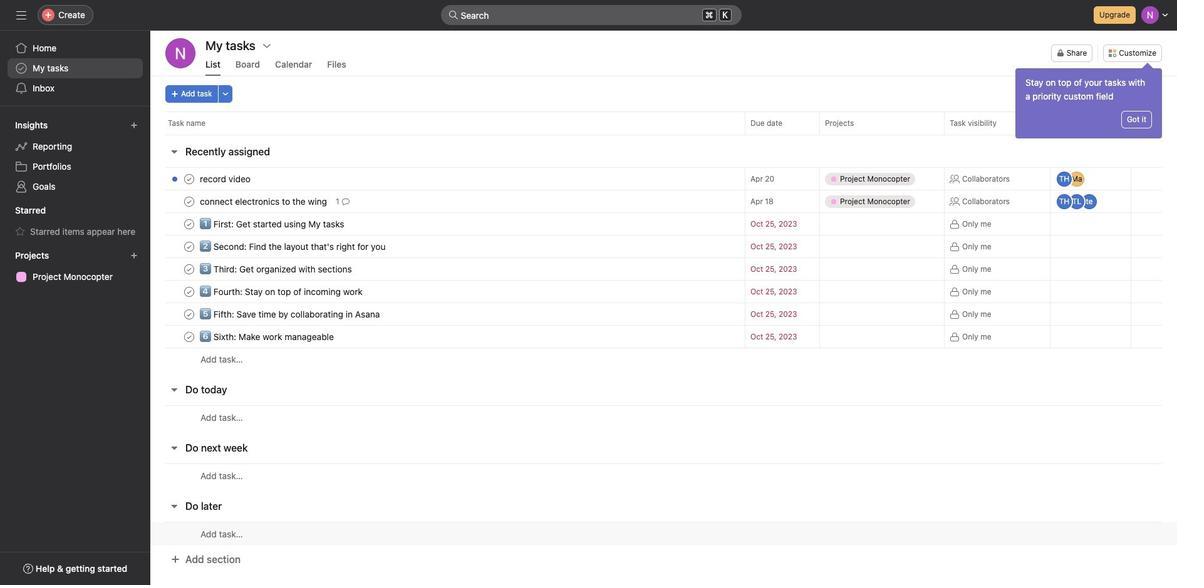 Task type: describe. For each thing, give the bounding box(es) containing it.
1 comment image
[[342, 198, 350, 205]]

mark complete image for connect electronics to the wing cell
[[182, 194, 197, 209]]

view profile settings image
[[166, 38, 196, 68]]

task name text field for mark complete option inside connect electronics to the wing cell
[[197, 195, 331, 208]]

global element
[[0, 31, 150, 106]]

mark complete image for mark complete option within the 3️⃣ third: get organized with sections cell
[[182, 262, 197, 277]]

2️⃣ second: find the layout that's right for you cell
[[150, 235, 745, 258]]

task name text field for 1️⃣ first: get started using my tasks cell
[[197, 218, 348, 230]]

3️⃣ third: get organized with sections cell
[[150, 258, 745, 281]]

show options image
[[262, 41, 272, 51]]

new insights image
[[130, 122, 138, 129]]

task name text field inside 'record video' cell
[[197, 173, 255, 185]]

mark complete image for mark complete option in the 6️⃣ sixth: make work manageable cell
[[182, 329, 197, 344]]

task name text field for mark complete checkbox in the 5️⃣ fifth: save time by collaborating in asana cell
[[197, 308, 384, 321]]

task name text field for 6️⃣ sixth: make work manageable cell
[[197, 331, 338, 343]]

4️⃣ fourth: stay on top of incoming work cell
[[150, 280, 745, 303]]

mark complete checkbox for 6️⃣ sixth: make work manageable cell
[[182, 329, 197, 344]]

header recently assigned tree grid
[[150, 166, 1178, 371]]

1 collapse task list for this group image from the top
[[169, 147, 179, 157]]

mark complete checkbox for 5️⃣ fifth: save time by collaborating in asana cell
[[182, 307, 197, 322]]

prominent image
[[449, 10, 459, 20]]

mark complete image for mark complete option in 1️⃣ first: get started using my tasks cell
[[182, 217, 197, 232]]

insights element
[[0, 114, 150, 199]]

mark complete checkbox for 1️⃣ first: get started using my tasks cell
[[182, 217, 197, 232]]

mark complete image inside 'record video' cell
[[182, 171, 197, 187]]

1️⃣ first: get started using my tasks cell
[[150, 213, 745, 236]]

linked projects for 1️⃣ first: get started using my tasks cell
[[820, 213, 945, 236]]

starred element
[[0, 199, 150, 244]]



Task type: locate. For each thing, give the bounding box(es) containing it.
1 mark complete checkbox from the top
[[182, 171, 197, 187]]

linked projects for 3️⃣ third: get organized with sections cell
[[820, 258, 945, 281]]

mark complete image for 5️⃣ fifth: save time by collaborating in asana cell
[[182, 307, 197, 322]]

task name text field inside 3️⃣ third: get organized with sections cell
[[197, 263, 356, 276]]

6️⃣ sixth: make work manageable cell
[[150, 325, 745, 349]]

None field
[[441, 5, 742, 25]]

mark complete image for 4️⃣ fourth: stay on top of incoming work cell
[[182, 284, 197, 299]]

more actions image
[[222, 90, 229, 98]]

5️⃣ fifth: save time by collaborating in asana cell
[[150, 303, 745, 326]]

collapse task list for this group image
[[169, 147, 179, 157], [169, 443, 179, 453], [169, 502, 179, 512]]

mark complete checkbox for 3️⃣ third: get organized with sections cell
[[182, 262, 197, 277]]

mark complete image inside 6️⃣ sixth: make work manageable cell
[[182, 329, 197, 344]]

mark complete image inside 3️⃣ third: get organized with sections cell
[[182, 262, 197, 277]]

1 mark complete checkbox from the top
[[182, 239, 197, 254]]

mark complete checkbox inside 2️⃣ second: find the layout that's right for you cell
[[182, 239, 197, 254]]

0 vertical spatial mark complete checkbox
[[182, 239, 197, 254]]

5 task name text field from the top
[[197, 286, 367, 298]]

5 mark complete checkbox from the top
[[182, 284, 197, 299]]

task name text field inside 1️⃣ first: get started using my tasks cell
[[197, 218, 348, 230]]

2 task name text field from the top
[[197, 331, 338, 343]]

linked projects for 6️⃣ sixth: make work manageable cell
[[820, 325, 945, 349]]

linked projects for 5️⃣ fifth: save time by collaborating in asana cell
[[820, 303, 945, 326]]

connect electronics to the wing cell
[[150, 190, 745, 213]]

3 mark complete checkbox from the top
[[182, 217, 197, 232]]

4 task name text field from the top
[[197, 263, 356, 276]]

1 vertical spatial task name text field
[[197, 331, 338, 343]]

task name text field inside connect electronics to the wing cell
[[197, 195, 331, 208]]

2 collapse task list for this group image from the top
[[169, 443, 179, 453]]

2 task name text field from the top
[[197, 195, 331, 208]]

1 mark complete image from the top
[[182, 217, 197, 232]]

2 vertical spatial collapse task list for this group image
[[169, 502, 179, 512]]

1 task name text field from the top
[[197, 173, 255, 185]]

2 mark complete image from the top
[[182, 194, 197, 209]]

Search tasks, projects, and more text field
[[441, 5, 742, 25]]

mark complete image inside 4️⃣ fourth: stay on top of incoming work cell
[[182, 284, 197, 299]]

mark complete checkbox inside connect electronics to the wing cell
[[182, 194, 197, 209]]

2 mark complete checkbox from the top
[[182, 307, 197, 322]]

mark complete checkbox inside 5️⃣ fifth: save time by collaborating in asana cell
[[182, 307, 197, 322]]

projects element
[[0, 244, 150, 290]]

1 task name text field from the top
[[197, 218, 348, 230]]

mark complete image inside connect electronics to the wing cell
[[182, 194, 197, 209]]

collapse task list for this group image
[[169, 385, 179, 395]]

mark complete checkbox inside 'record video' cell
[[182, 171, 197, 187]]

Mark complete checkbox
[[182, 239, 197, 254], [182, 307, 197, 322]]

task name text field for mark complete checkbox in the 2️⃣ second: find the layout that's right for you cell
[[197, 240, 390, 253]]

mark complete checkbox inside 6️⃣ sixth: make work manageable cell
[[182, 329, 197, 344]]

2 mark complete image from the top
[[182, 239, 197, 254]]

Mark complete checkbox
[[182, 171, 197, 187], [182, 194, 197, 209], [182, 217, 197, 232], [182, 262, 197, 277], [182, 284, 197, 299], [182, 329, 197, 344]]

linked projects for 4️⃣ fourth: stay on top of incoming work cell
[[820, 280, 945, 303]]

tooltip
[[1016, 65, 1163, 139]]

0 vertical spatial collapse task list for this group image
[[169, 147, 179, 157]]

3 mark complete image from the top
[[182, 284, 197, 299]]

mark complete checkbox inside 1️⃣ first: get started using my tasks cell
[[182, 217, 197, 232]]

0 vertical spatial task name text field
[[197, 218, 348, 230]]

mark complete image inside 1️⃣ first: get started using my tasks cell
[[182, 217, 197, 232]]

record video cell
[[150, 167, 745, 191]]

row
[[150, 112, 1178, 135], [166, 134, 1163, 135], [150, 166, 1178, 192], [150, 189, 1178, 214], [150, 213, 1178, 236], [150, 235, 1178, 258], [150, 258, 1178, 281], [150, 280, 1178, 303], [150, 303, 1178, 326], [150, 325, 1178, 349], [150, 348, 1178, 371], [150, 406, 1178, 429], [150, 464, 1178, 488], [150, 522, 1178, 546]]

Task name text field
[[197, 173, 255, 185], [197, 195, 331, 208], [197, 240, 390, 253], [197, 263, 356, 276], [197, 286, 367, 298], [197, 308, 384, 321]]

1 vertical spatial mark complete checkbox
[[182, 307, 197, 322]]

Task name text field
[[197, 218, 348, 230], [197, 331, 338, 343]]

mark complete image
[[182, 171, 197, 187], [182, 194, 197, 209], [182, 284, 197, 299], [182, 307, 197, 322]]

2 mark complete checkbox from the top
[[182, 194, 197, 209]]

3 task name text field from the top
[[197, 240, 390, 253]]

mark complete image inside 5️⃣ fifth: save time by collaborating in asana cell
[[182, 307, 197, 322]]

mark complete checkbox inside 3️⃣ third: get organized with sections cell
[[182, 262, 197, 277]]

linked projects for 2️⃣ second: find the layout that's right for you cell
[[820, 235, 945, 258]]

4 mark complete checkbox from the top
[[182, 262, 197, 277]]

1 vertical spatial collapse task list for this group image
[[169, 443, 179, 453]]

mark complete checkbox for connect electronics to the wing cell
[[182, 194, 197, 209]]

mark complete checkbox for 4️⃣ fourth: stay on top of incoming work cell
[[182, 284, 197, 299]]

3 collapse task list for this group image from the top
[[169, 502, 179, 512]]

4 mark complete image from the top
[[182, 329, 197, 344]]

task name text field inside 4️⃣ fourth: stay on top of incoming work cell
[[197, 286, 367, 298]]

3 mark complete image from the top
[[182, 262, 197, 277]]

6 mark complete checkbox from the top
[[182, 329, 197, 344]]

task name text field inside 6️⃣ sixth: make work manageable cell
[[197, 331, 338, 343]]

mark complete image
[[182, 217, 197, 232], [182, 239, 197, 254], [182, 262, 197, 277], [182, 329, 197, 344]]

1 mark complete image from the top
[[182, 171, 197, 187]]

6 task name text field from the top
[[197, 308, 384, 321]]

mark complete checkbox inside 4️⃣ fourth: stay on top of incoming work cell
[[182, 284, 197, 299]]

task name text field inside 2️⃣ second: find the layout that's right for you cell
[[197, 240, 390, 253]]

mark complete image inside 2️⃣ second: find the layout that's right for you cell
[[182, 239, 197, 254]]

4 mark complete image from the top
[[182, 307, 197, 322]]

mark complete image for mark complete checkbox in the 2️⃣ second: find the layout that's right for you cell
[[182, 239, 197, 254]]

task name text field for mark complete option within the 3️⃣ third: get organized with sections cell
[[197, 263, 356, 276]]

mark complete checkbox for 2️⃣ second: find the layout that's right for you cell
[[182, 239, 197, 254]]

task name text field for mark complete option within the 4️⃣ fourth: stay on top of incoming work cell
[[197, 286, 367, 298]]

task name text field inside 5️⃣ fifth: save time by collaborating in asana cell
[[197, 308, 384, 321]]

hide sidebar image
[[16, 10, 26, 20]]

new project or portfolio image
[[130, 252, 138, 260]]



Task type: vqa. For each thing, say whether or not it's contained in the screenshot.
Giraffe Testing
no



